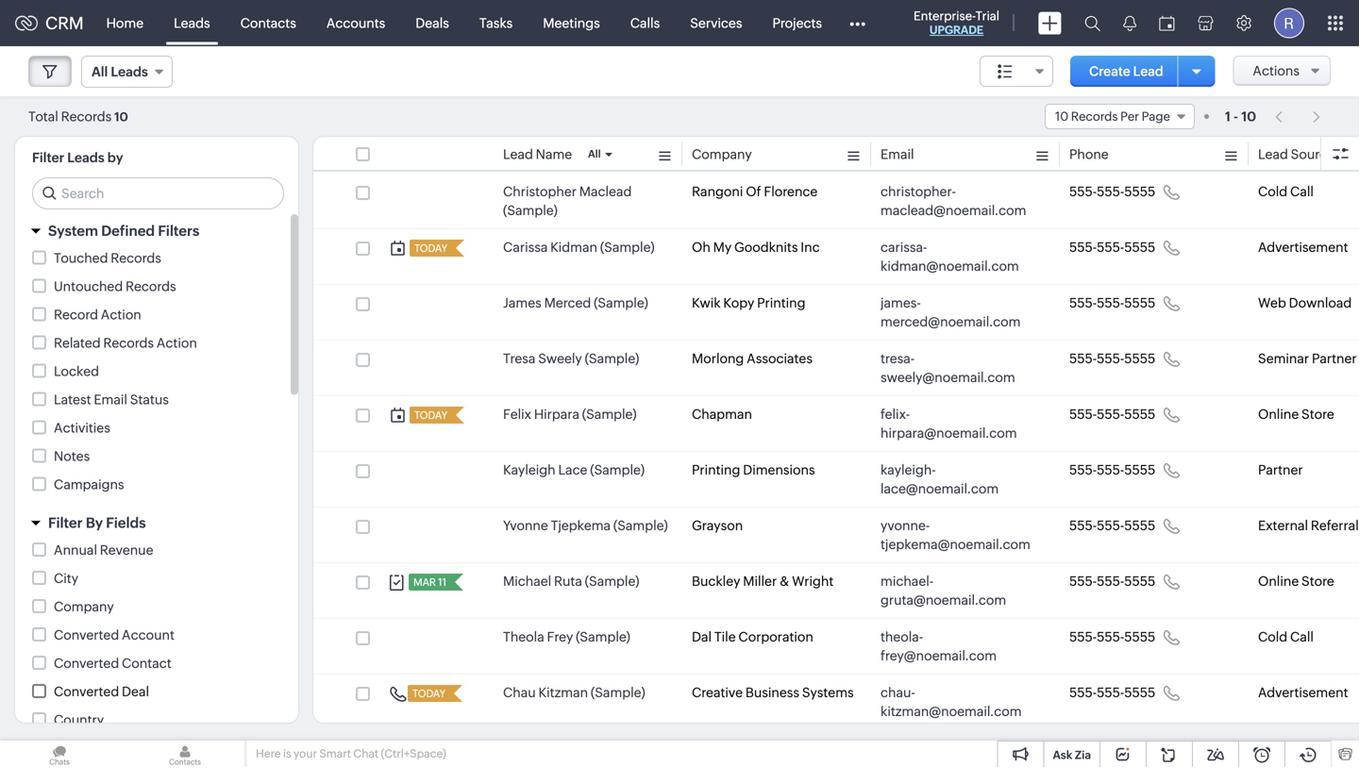 Task type: vqa. For each thing, say whether or not it's contained in the screenshot.
Marketplace "Dropdown Button"
no



Task type: locate. For each thing, give the bounding box(es) containing it.
store
[[1302, 407, 1335, 422], [1302, 574, 1335, 589]]

logo image
[[15, 16, 38, 31]]

1 5555 from the top
[[1125, 184, 1156, 199]]

0 vertical spatial today
[[415, 243, 448, 254]]

2 online store from the top
[[1259, 574, 1335, 589]]

2 cold call from the top
[[1259, 630, 1314, 645]]

0 vertical spatial action
[[101, 307, 141, 322]]

lead left source
[[1259, 147, 1289, 162]]

associates
[[747, 351, 813, 366]]

today link for carissa
[[410, 240, 450, 257]]

1 horizontal spatial 10
[[1056, 110, 1069, 124]]

(sample) inside james merced (sample) link
[[594, 296, 648, 311]]

action up status at the bottom of the page
[[157, 336, 197, 351]]

converted contact
[[54, 656, 171, 671]]

online
[[1259, 407, 1299, 422], [1259, 574, 1299, 589]]

0 vertical spatial converted
[[54, 628, 119, 643]]

advertisement for chau- kitzman@noemail.com
[[1259, 685, 1349, 701]]

system defined filters button
[[15, 214, 298, 248]]

1 converted from the top
[[54, 628, 119, 643]]

michael ruta (sample)
[[503, 574, 640, 589]]

ask zia
[[1053, 749, 1091, 762]]

felix- hirpara@noemail.com
[[881, 407, 1017, 441]]

(sample) right lace
[[590, 463, 645, 478]]

555-555-5555 for tresa- sweely@noemail.com
[[1070, 351, 1156, 366]]

(sample) inside carissa kidman (sample) link
[[600, 240, 655, 255]]

(sample) for yvonne tjepkema (sample)
[[614, 518, 668, 533]]

1 vertical spatial call
[[1291, 630, 1314, 645]]

1 horizontal spatial email
[[881, 147, 915, 162]]

(sample) inside yvonne tjepkema (sample) link
[[614, 518, 668, 533]]

(sample) inside chau kitzman (sample) link
[[591, 685, 646, 701]]

1 vertical spatial online
[[1259, 574, 1299, 589]]

(sample) for christopher maclead (sample)
[[503, 203, 558, 218]]

3 555-555-5555 from the top
[[1070, 296, 1156, 311]]

1 vertical spatial filter
[[48, 515, 83, 532]]

1 vertical spatial partner
[[1259, 463, 1304, 478]]

morlong
[[692, 351, 744, 366]]

related records action
[[54, 336, 197, 351]]

all up maclead
[[588, 148, 601, 160]]

2 vertical spatial today link
[[408, 685, 448, 702]]

(sample) for chau kitzman (sample)
[[591, 685, 646, 701]]

0 vertical spatial partner
[[1312, 351, 1357, 366]]

(sample) down christopher
[[503, 203, 558, 218]]

1 horizontal spatial action
[[157, 336, 197, 351]]

records down defined
[[111, 251, 161, 266]]

0 vertical spatial company
[[692, 147, 752, 162]]

annual
[[54, 543, 97, 558]]

systems
[[802, 685, 854, 701]]

converted for converted deal
[[54, 685, 119, 700]]

kitzman@noemail.com
[[881, 704, 1022, 719]]

0 vertical spatial advertisement
[[1259, 240, 1349, 255]]

latest email status
[[54, 392, 169, 407]]

(sample) right kidman
[[600, 240, 655, 255]]

fields
[[106, 515, 146, 532]]

converted
[[54, 628, 119, 643], [54, 656, 119, 671], [54, 685, 119, 700]]

yvonne- tjepkema@noemail.com link
[[881, 516, 1032, 554]]

external
[[1259, 518, 1309, 533]]

3 converted from the top
[[54, 685, 119, 700]]

2 horizontal spatial 10
[[1242, 109, 1257, 124]]

1 horizontal spatial leads
[[111, 64, 148, 79]]

cold
[[1259, 184, 1288, 199], [1259, 630, 1288, 645]]

activities
[[54, 421, 110, 436]]

today for felix hirpara (sample)
[[415, 410, 448, 422]]

0 horizontal spatial 10
[[114, 110, 128, 124]]

records for total
[[61, 109, 112, 124]]

name
[[536, 147, 572, 162]]

0 vertical spatial cold
[[1259, 184, 1288, 199]]

None field
[[980, 56, 1054, 87]]

tresa sweely (sample)
[[503, 351, 640, 366]]

create menu element
[[1027, 0, 1074, 46]]

2 vertical spatial today
[[413, 688, 446, 700]]

creative business systems
[[692, 685, 854, 701]]

1 horizontal spatial all
[[588, 148, 601, 160]]

lead for lead source
[[1259, 147, 1289, 162]]

10 right -
[[1242, 109, 1257, 124]]

actions
[[1253, 63, 1300, 78]]

all inside field
[[92, 64, 108, 79]]

1 store from the top
[[1302, 407, 1335, 422]]

10 5555 from the top
[[1125, 685, 1156, 701]]

records down touched records
[[126, 279, 176, 294]]

9 555-555-5555 from the top
[[1070, 630, 1156, 645]]

converted up converted deal
[[54, 656, 119, 671]]

home link
[[91, 0, 159, 46]]

cold call for christopher- maclead@noemail.com
[[1259, 184, 1314, 199]]

gruta@noemail.com
[[881, 593, 1007, 608]]

wright
[[792, 574, 834, 589]]

1 horizontal spatial lead
[[1134, 64, 1164, 79]]

1 horizontal spatial company
[[692, 147, 752, 162]]

10 for total records 10
[[114, 110, 128, 124]]

0 horizontal spatial company
[[54, 600, 114, 615]]

felix hirpara (sample) link
[[503, 405, 637, 424]]

4 5555 from the top
[[1125, 351, 1156, 366]]

1 vertical spatial online store
[[1259, 574, 1335, 589]]

today link for felix
[[410, 407, 450, 424]]

kidman@noemail.com
[[881, 259, 1020, 274]]

size image
[[998, 63, 1013, 80]]

record
[[54, 307, 98, 322]]

referral
[[1311, 518, 1359, 533]]

7 5555 from the top
[[1125, 518, 1156, 533]]

leads inside field
[[111, 64, 148, 79]]

enterprise-trial upgrade
[[914, 9, 1000, 36]]

10 for 1 - 10
[[1242, 109, 1257, 124]]

(sample) inside the christopher maclead (sample)
[[503, 203, 558, 218]]

7 555-555-5555 from the top
[[1070, 518, 1156, 533]]

(sample) right tjepkema
[[614, 518, 668, 533]]

today link
[[410, 240, 450, 257], [410, 407, 450, 424], [408, 685, 448, 702]]

0 vertical spatial online store
[[1259, 407, 1335, 422]]

contacts
[[240, 16, 296, 31]]

web download
[[1259, 296, 1352, 311]]

call for theola- frey@noemail.com
[[1291, 630, 1314, 645]]

&
[[780, 574, 790, 589]]

my
[[713, 240, 732, 255]]

0 vertical spatial store
[[1302, 407, 1335, 422]]

1 cold call from the top
[[1259, 184, 1314, 199]]

deals
[[416, 16, 449, 31]]

1 online from the top
[[1259, 407, 1299, 422]]

10 up by
[[114, 110, 128, 124]]

lead right create
[[1134, 64, 1164, 79]]

1 vertical spatial all
[[588, 148, 601, 160]]

leads right home link
[[174, 16, 210, 31]]

10 555-555-5555 from the top
[[1070, 685, 1156, 701]]

5 5555 from the top
[[1125, 407, 1156, 422]]

signals image
[[1124, 15, 1137, 31]]

555-555-5555
[[1070, 184, 1156, 199], [1070, 240, 1156, 255], [1070, 296, 1156, 311], [1070, 351, 1156, 366], [1070, 407, 1156, 422], [1070, 463, 1156, 478], [1070, 518, 1156, 533], [1070, 574, 1156, 589], [1070, 630, 1156, 645], [1070, 685, 1156, 701]]

carissa
[[503, 240, 548, 255]]

lead left name
[[503, 147, 533, 162]]

0 vertical spatial printing
[[757, 296, 806, 311]]

8 5555 from the top
[[1125, 574, 1156, 589]]

555-555-5555 for christopher- maclead@noemail.com
[[1070, 184, 1156, 199]]

printing right kopy
[[757, 296, 806, 311]]

1 vertical spatial advertisement
[[1259, 685, 1349, 701]]

555-555-5555 for kayleigh- lace@noemail.com
[[1070, 463, 1156, 478]]

merced
[[544, 296, 591, 311]]

1 advertisement from the top
[[1259, 240, 1349, 255]]

(sample)
[[503, 203, 558, 218], [600, 240, 655, 255], [594, 296, 648, 311], [585, 351, 640, 366], [582, 407, 637, 422], [590, 463, 645, 478], [614, 518, 668, 533], [585, 574, 640, 589], [576, 630, 631, 645], [591, 685, 646, 701]]

0 vertical spatial online
[[1259, 407, 1299, 422]]

(sample) right sweely
[[585, 351, 640, 366]]

1 call from the top
[[1291, 184, 1314, 199]]

5555 for yvonne- tjepkema@noemail.com
[[1125, 518, 1156, 533]]

michael-
[[881, 574, 934, 589]]

partner up external
[[1259, 463, 1304, 478]]

row group containing christopher maclead (sample)
[[313, 174, 1360, 731]]

0 horizontal spatial action
[[101, 307, 141, 322]]

555-555-5555 for yvonne- tjepkema@noemail.com
[[1070, 518, 1156, 533]]

contacts link
[[225, 0, 311, 46]]

online down seminar
[[1259, 407, 1299, 422]]

555-555-5555 for james- merced@noemail.com
[[1070, 296, 1156, 311]]

records for untouched
[[126, 279, 176, 294]]

6 555-555-5555 from the top
[[1070, 463, 1156, 478]]

4 555-555-5555 from the top
[[1070, 351, 1156, 366]]

5555 for felix- hirpara@noemail.com
[[1125, 407, 1156, 422]]

lace
[[558, 463, 588, 478]]

6 5555 from the top
[[1125, 463, 1156, 478]]

store down "seminar partner"
[[1302, 407, 1335, 422]]

1 online store from the top
[[1259, 407, 1335, 422]]

0 horizontal spatial leads
[[67, 150, 105, 165]]

maclead@noemail.com
[[881, 203, 1027, 218]]

0 horizontal spatial lead
[[503, 147, 533, 162]]

10 inside total records 10
[[114, 110, 128, 124]]

1 vertical spatial leads
[[111, 64, 148, 79]]

florence
[[764, 184, 818, 199]]

0 vertical spatial filter
[[32, 150, 64, 165]]

(sample) right hirpara in the left of the page
[[582, 407, 637, 422]]

2 converted from the top
[[54, 656, 119, 671]]

filter down total
[[32, 150, 64, 165]]

(sample) for tresa sweely (sample)
[[585, 351, 640, 366]]

(sample) right frey
[[576, 630, 631, 645]]

create menu image
[[1039, 12, 1062, 34]]

company down city
[[54, 600, 114, 615]]

company up 'rangoni'
[[692, 147, 752, 162]]

(sample) inside kayleigh lace (sample) link
[[590, 463, 645, 478]]

(sample) right kitzman
[[591, 685, 646, 701]]

3 5555 from the top
[[1125, 296, 1156, 311]]

carissa-
[[881, 240, 928, 255]]

annual revenue
[[54, 543, 153, 558]]

2 call from the top
[[1291, 630, 1314, 645]]

email right latest
[[94, 392, 127, 407]]

per
[[1121, 110, 1140, 124]]

filter inside dropdown button
[[48, 515, 83, 532]]

Search text field
[[33, 178, 283, 209]]

today
[[415, 243, 448, 254], [415, 410, 448, 422], [413, 688, 446, 700]]

online down external
[[1259, 574, 1299, 589]]

today for carissa kidman (sample)
[[415, 243, 448, 254]]

5555 for james- merced@noemail.com
[[1125, 296, 1156, 311]]

0 vertical spatial email
[[881, 147, 915, 162]]

christopher- maclead@noemail.com
[[881, 184, 1027, 218]]

1 vertical spatial today
[[415, 410, 448, 422]]

1 vertical spatial company
[[54, 600, 114, 615]]

2 cold from the top
[[1259, 630, 1288, 645]]

(sample) right merced
[[594, 296, 648, 311]]

campaigns
[[54, 477, 124, 492]]

email up christopher-
[[881, 147, 915, 162]]

1 vertical spatial cold call
[[1259, 630, 1314, 645]]

2 advertisement from the top
[[1259, 685, 1349, 701]]

cold for christopher- maclead@noemail.com
[[1259, 184, 1288, 199]]

calls
[[630, 16, 660, 31]]

records for related
[[103, 336, 154, 351]]

leads down home link
[[111, 64, 148, 79]]

printing up "grayson"
[[692, 463, 741, 478]]

here
[[256, 748, 281, 761]]

0 horizontal spatial email
[[94, 392, 127, 407]]

0 vertical spatial all
[[92, 64, 108, 79]]

1 vertical spatial cold
[[1259, 630, 1288, 645]]

2 horizontal spatial lead
[[1259, 147, 1289, 162]]

1 vertical spatial action
[[157, 336, 197, 351]]

leads left by
[[67, 150, 105, 165]]

8 555-555-5555 from the top
[[1070, 574, 1156, 589]]

0 horizontal spatial partner
[[1259, 463, 1304, 478]]

christopher-
[[881, 184, 956, 199]]

navigation
[[1266, 103, 1331, 130]]

row group
[[313, 174, 1360, 731]]

leads for filter leads by
[[67, 150, 105, 165]]

filter left by
[[48, 515, 83, 532]]

profile image
[[1275, 8, 1305, 38]]

2 vertical spatial leads
[[67, 150, 105, 165]]

0 vertical spatial leads
[[174, 16, 210, 31]]

0 vertical spatial call
[[1291, 184, 1314, 199]]

(sample) inside theola frey (sample) link
[[576, 630, 631, 645]]

lace@noemail.com
[[881, 482, 999, 497]]

(ctrl+space)
[[381, 748, 446, 761]]

records up filter leads by
[[61, 109, 112, 124]]

michael- gruta@noemail.com
[[881, 574, 1007, 608]]

1 horizontal spatial partner
[[1312, 351, 1357, 366]]

(sample) inside felix hirpara (sample) link
[[582, 407, 637, 422]]

converted up country
[[54, 685, 119, 700]]

1 vertical spatial printing
[[692, 463, 741, 478]]

records inside 10 records per page field
[[1071, 110, 1118, 124]]

is
[[283, 748, 291, 761]]

all up total records 10
[[92, 64, 108, 79]]

action up related records action
[[101, 307, 141, 322]]

2 5555 from the top
[[1125, 240, 1156, 255]]

upgrade
[[930, 24, 984, 36]]

5555 for christopher- maclead@noemail.com
[[1125, 184, 1156, 199]]

1 vertical spatial today link
[[410, 407, 450, 424]]

chau- kitzman@noemail.com link
[[881, 684, 1032, 721]]

online store down external referral
[[1259, 574, 1335, 589]]

status
[[130, 392, 169, 407]]

accounts
[[327, 16, 386, 31]]

store down external referral
[[1302, 574, 1335, 589]]

tjepkema
[[551, 518, 611, 533]]

cold call for theola- frey@noemail.com
[[1259, 630, 1314, 645]]

records down the record action
[[103, 336, 154, 351]]

all for all leads
[[92, 64, 108, 79]]

lead inside button
[[1134, 64, 1164, 79]]

carissa kidman (sample) link
[[503, 238, 655, 257]]

james- merced@noemail.com link
[[881, 294, 1032, 331]]

9 5555 from the top
[[1125, 630, 1156, 645]]

1 555-555-5555 from the top
[[1070, 184, 1156, 199]]

All Leads field
[[81, 56, 173, 88]]

1 vertical spatial converted
[[54, 656, 119, 671]]

partner right seminar
[[1312, 351, 1357, 366]]

1 cold from the top
[[1259, 184, 1288, 199]]

2 store from the top
[[1302, 574, 1335, 589]]

company
[[692, 147, 752, 162], [54, 600, 114, 615]]

filter for filter leads by
[[32, 150, 64, 165]]

5555 for kayleigh- lace@noemail.com
[[1125, 463, 1156, 478]]

miller
[[743, 574, 777, 589]]

chapman
[[692, 407, 752, 422]]

(sample) for james merced (sample)
[[594, 296, 648, 311]]

1 vertical spatial store
[[1302, 574, 1335, 589]]

total
[[28, 109, 58, 124]]

deal
[[122, 685, 149, 700]]

0 horizontal spatial all
[[92, 64, 108, 79]]

meetings link
[[528, 0, 615, 46]]

tresa-
[[881, 351, 915, 366]]

(sample) inside tresa sweely (sample) 'link'
[[585, 351, 640, 366]]

online store down "seminar partner"
[[1259, 407, 1335, 422]]

converted up converted contact
[[54, 628, 119, 643]]

(sample) right 'ruta'
[[585, 574, 640, 589]]

5 555-555-5555 from the top
[[1070, 407, 1156, 422]]

michael- gruta@noemail.com link
[[881, 572, 1032, 610]]

10 left per
[[1056, 110, 1069, 124]]

yvonne
[[503, 518, 548, 533]]

(sample) inside michael ruta (sample) link
[[585, 574, 640, 589]]

2 online from the top
[[1259, 574, 1299, 589]]

0 vertical spatial today link
[[410, 240, 450, 257]]

5555 for chau- kitzman@noemail.com
[[1125, 685, 1156, 701]]

2 555-555-5555 from the top
[[1070, 240, 1156, 255]]

2 vertical spatial converted
[[54, 685, 119, 700]]

-
[[1234, 109, 1239, 124]]

0 vertical spatial cold call
[[1259, 184, 1314, 199]]

home
[[106, 16, 144, 31]]

michael
[[503, 574, 552, 589]]

records left per
[[1071, 110, 1118, 124]]



Task type: describe. For each thing, give the bounding box(es) containing it.
call for christopher- maclead@noemail.com
[[1291, 184, 1314, 199]]

page
[[1142, 110, 1171, 124]]

filter for filter by fields
[[48, 515, 83, 532]]

felix- hirpara@noemail.com link
[[881, 405, 1032, 443]]

signals element
[[1112, 0, 1148, 46]]

converted for converted account
[[54, 628, 119, 643]]

system
[[48, 223, 98, 239]]

555-555-5555 for felix- hirpara@noemail.com
[[1070, 407, 1156, 422]]

inc
[[801, 240, 820, 255]]

all leads
[[92, 64, 148, 79]]

search element
[[1074, 0, 1112, 46]]

morlong associates
[[692, 351, 813, 366]]

555-555-5555 for theola- frey@noemail.com
[[1070, 630, 1156, 645]]

1 vertical spatial email
[[94, 392, 127, 407]]

leads for all leads
[[111, 64, 148, 79]]

online for felix- hirpara@noemail.com
[[1259, 407, 1299, 422]]

online for michael- gruta@noemail.com
[[1259, 574, 1299, 589]]

theola- frey@noemail.com
[[881, 630, 997, 664]]

(sample) for felix hirpara (sample)
[[582, 407, 637, 422]]

rangoni
[[692, 184, 743, 199]]

(sample) for kayleigh lace (sample)
[[590, 463, 645, 478]]

chats image
[[0, 741, 119, 768]]

oh my goodknits inc
[[692, 240, 820, 255]]

dimensions
[[743, 463, 815, 478]]

converted for converted contact
[[54, 656, 119, 671]]

goodknits
[[735, 240, 798, 255]]

carissa- kidman@noemail.com
[[881, 240, 1020, 274]]

corporation
[[739, 630, 814, 645]]

yvonne-
[[881, 518, 930, 533]]

latest
[[54, 392, 91, 407]]

james merced (sample) link
[[503, 294, 648, 313]]

5555 for theola- frey@noemail.com
[[1125, 630, 1156, 645]]

lead source
[[1259, 147, 1335, 162]]

grayson
[[692, 518, 743, 533]]

country
[[54, 713, 104, 728]]

555-555-5555 for chau- kitzman@noemail.com
[[1070, 685, 1156, 701]]

1 - 10
[[1226, 109, 1257, 124]]

(sample) for theola frey (sample)
[[576, 630, 631, 645]]

2 horizontal spatial leads
[[174, 16, 210, 31]]

touched
[[54, 251, 108, 266]]

5555 for tresa- sweely@noemail.com
[[1125, 351, 1156, 366]]

touched records
[[54, 251, 161, 266]]

system defined filters
[[48, 223, 200, 239]]

felix
[[503, 407, 532, 422]]

555-555-5555 for michael- gruta@noemail.com
[[1070, 574, 1156, 589]]

christopher maclead (sample)
[[503, 184, 632, 218]]

frey@noemail.com
[[881, 649, 997, 664]]

kidman
[[551, 240, 598, 255]]

accounts link
[[311, 0, 401, 46]]

theola- frey@noemail.com link
[[881, 628, 1032, 666]]

yvonne tjepkema (sample) link
[[503, 516, 668, 535]]

Other Modules field
[[838, 8, 878, 38]]

oh
[[692, 240, 711, 255]]

projects link
[[758, 0, 838, 46]]

1
[[1226, 109, 1231, 124]]

james-
[[881, 296, 921, 311]]

zia
[[1075, 749, 1091, 762]]

calendar image
[[1159, 16, 1176, 31]]

records for touched
[[111, 251, 161, 266]]

(sample) for carissa kidman (sample)
[[600, 240, 655, 255]]

10 inside field
[[1056, 110, 1069, 124]]

11
[[438, 577, 447, 589]]

(sample) for michael ruta (sample)
[[585, 574, 640, 589]]

today for chau kitzman (sample)
[[413, 688, 446, 700]]

leads link
[[159, 0, 225, 46]]

trial
[[976, 9, 1000, 23]]

felix hirpara (sample)
[[503, 407, 637, 422]]

5555 for michael- gruta@noemail.com
[[1125, 574, 1156, 589]]

hirpara@noemail.com
[[881, 426, 1017, 441]]

michael ruta (sample) link
[[503, 572, 640, 591]]

cold for theola- frey@noemail.com
[[1259, 630, 1288, 645]]

creative
[[692, 685, 743, 701]]

tresa sweely (sample) link
[[503, 349, 640, 368]]

account
[[122, 628, 175, 643]]

online store for felix- hirpara@noemail.com
[[1259, 407, 1335, 422]]

christopher
[[503, 184, 577, 199]]

search image
[[1085, 15, 1101, 31]]

555-555-5555 for carissa- kidman@noemail.com
[[1070, 240, 1156, 255]]

by
[[107, 150, 123, 165]]

create
[[1090, 64, 1131, 79]]

external referral
[[1259, 518, 1359, 533]]

kayleigh- lace@noemail.com
[[881, 463, 999, 497]]

seminar
[[1259, 351, 1310, 366]]

tile
[[715, 630, 736, 645]]

yvonne tjepkema (sample)
[[503, 518, 668, 533]]

today link for chau
[[408, 685, 448, 702]]

smart
[[319, 748, 351, 761]]

contacts image
[[126, 741, 245, 768]]

chau kitzman (sample)
[[503, 685, 646, 701]]

record action
[[54, 307, 141, 322]]

locked
[[54, 364, 99, 379]]

advertisement for carissa- kidman@noemail.com
[[1259, 240, 1349, 255]]

theola
[[503, 630, 545, 645]]

sweely@noemail.com
[[881, 370, 1016, 385]]

carissa kidman (sample)
[[503, 240, 655, 255]]

records for 10
[[1071, 110, 1118, 124]]

0 horizontal spatial printing
[[692, 463, 741, 478]]

10 Records Per Page field
[[1045, 104, 1195, 129]]

store for michael- gruta@noemail.com
[[1302, 574, 1335, 589]]

filter by fields button
[[15, 507, 298, 540]]

kwik
[[692, 296, 721, 311]]

create lead
[[1090, 64, 1164, 79]]

all for all
[[588, 148, 601, 160]]

lead for lead name
[[503, 147, 533, 162]]

kayleigh lace (sample) link
[[503, 461, 645, 480]]

5555 for carissa- kidman@noemail.com
[[1125, 240, 1156, 255]]

store for felix- hirpara@noemail.com
[[1302, 407, 1335, 422]]

business
[[746, 685, 800, 701]]

kitzman
[[539, 685, 588, 701]]

mar
[[414, 577, 436, 589]]

merced@noemail.com
[[881, 314, 1021, 330]]

theola frey (sample)
[[503, 630, 631, 645]]

kayleigh lace (sample)
[[503, 463, 645, 478]]

profile element
[[1263, 0, 1316, 46]]

1 horizontal spatial printing
[[757, 296, 806, 311]]

buckley miller & wright
[[692, 574, 834, 589]]

printing dimensions
[[692, 463, 815, 478]]

city
[[54, 571, 78, 586]]

mar 11
[[414, 577, 447, 589]]

services link
[[675, 0, 758, 46]]

crm link
[[15, 13, 84, 33]]

online store for michael- gruta@noemail.com
[[1259, 574, 1335, 589]]



